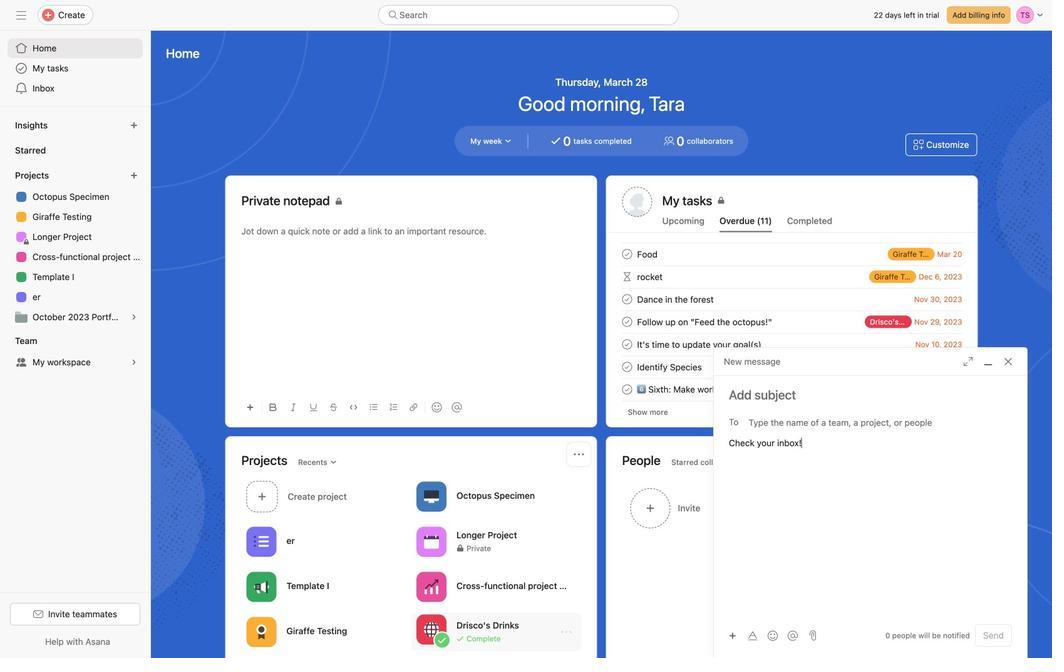 Task type: describe. For each thing, give the bounding box(es) containing it.
Add subject text field
[[714, 386, 1028, 404]]

1 mark complete image from the top
[[620, 359, 635, 374]]

see details, october 2023 portfolio image
[[130, 313, 138, 321]]

formatting image
[[748, 631, 758, 641]]

globe image
[[424, 622, 439, 637]]

dependencies image
[[620, 269, 635, 284]]

insert an object image for the emoji image
[[730, 632, 737, 640]]

1 mark complete checkbox from the top
[[620, 247, 635, 262]]

computer image
[[424, 489, 439, 504]]

list image
[[254, 534, 269, 549]]

megaphone image
[[254, 579, 269, 594]]

add profile photo image
[[623, 187, 653, 217]]

Type the name of a team, a project, or people text field
[[749, 415, 1006, 430]]

projects element
[[0, 164, 150, 330]]

ribbon image
[[254, 625, 269, 640]]

code image
[[350, 404, 358, 411]]

emoji image
[[768, 631, 778, 641]]

new project or portfolio image
[[130, 172, 138, 179]]

1 horizontal spatial toolbar
[[725, 626, 805, 645]]

0 horizontal spatial toolbar
[[242, 393, 581, 421]]

minimize image
[[984, 357, 994, 367]]

numbered list image
[[390, 404, 398, 411]]

1 mark complete checkbox from the top
[[620, 292, 635, 307]]

2 mark complete image from the top
[[620, 292, 635, 307]]

3 mark complete image from the top
[[620, 314, 635, 329]]

3 mark complete checkbox from the top
[[620, 359, 635, 374]]

underline image
[[310, 404, 317, 411]]

see details, my workspace image
[[130, 358, 138, 366]]

graph image
[[424, 579, 439, 594]]

bold image
[[270, 404, 277, 411]]

new insights image
[[130, 122, 138, 129]]



Task type: locate. For each thing, give the bounding box(es) containing it.
2 vertical spatial mark complete checkbox
[[620, 359, 635, 374]]

4 mark complete image from the top
[[620, 337, 635, 352]]

list item
[[608, 243, 978, 265], [608, 265, 978, 288], [608, 288, 978, 311], [608, 311, 978, 333], [608, 333, 978, 356], [608, 356, 978, 378], [242, 478, 412, 516], [412, 613, 582, 651]]

1 mark complete image from the top
[[620, 247, 635, 262]]

insert an object image
[[247, 404, 254, 411], [730, 632, 737, 640]]

strikethrough image
[[330, 404, 337, 411]]

1 horizontal spatial insert an object image
[[730, 632, 737, 640]]

insert an object image for bold image
[[247, 404, 254, 411]]

at mention image
[[788, 631, 798, 641]]

hide sidebar image
[[16, 10, 26, 20]]

1 vertical spatial toolbar
[[725, 626, 805, 645]]

italics image
[[290, 404, 297, 411]]

Mark complete checkbox
[[620, 292, 635, 307], [620, 314, 635, 329], [620, 382, 635, 397]]

calendar image
[[424, 534, 439, 549]]

close image
[[1004, 357, 1014, 367]]

3 mark complete checkbox from the top
[[620, 382, 635, 397]]

link image
[[410, 404, 418, 411]]

1 vertical spatial mark complete checkbox
[[620, 337, 635, 352]]

2 mark complete checkbox from the top
[[620, 314, 635, 329]]

2 mark complete checkbox from the top
[[620, 337, 635, 352]]

global element
[[0, 31, 150, 106]]

teams element
[[0, 330, 150, 375]]

0 vertical spatial mark complete checkbox
[[620, 292, 635, 307]]

list box
[[379, 5, 679, 25]]

mark complete image
[[620, 247, 635, 262], [620, 292, 635, 307], [620, 314, 635, 329], [620, 337, 635, 352]]

0 vertical spatial insert an object image
[[247, 404, 254, 411]]

Mark complete checkbox
[[620, 247, 635, 262], [620, 337, 635, 352], [620, 359, 635, 374]]

insert an object image left formatting image
[[730, 632, 737, 640]]

at mention image
[[452, 402, 462, 412]]

bulleted list image
[[370, 404, 378, 411]]

0 vertical spatial mark complete image
[[620, 359, 635, 374]]

mark complete image
[[620, 359, 635, 374], [620, 382, 635, 397]]

toolbar
[[242, 393, 581, 421], [725, 626, 805, 645]]

0 vertical spatial mark complete checkbox
[[620, 247, 635, 262]]

expand popout to full screen image
[[964, 357, 974, 367]]

insert an object image left bold image
[[247, 404, 254, 411]]

2 vertical spatial mark complete checkbox
[[620, 382, 635, 397]]

1 vertical spatial insert an object image
[[730, 632, 737, 640]]

dialog
[[714, 348, 1028, 658]]

1 vertical spatial mark complete checkbox
[[620, 314, 635, 329]]

0 vertical spatial toolbar
[[242, 393, 581, 421]]

2 mark complete image from the top
[[620, 382, 635, 397]]

1 vertical spatial mark complete image
[[620, 382, 635, 397]]

0 horizontal spatial insert an object image
[[247, 404, 254, 411]]



Task type: vqa. For each thing, say whether or not it's contained in the screenshot.
dh icon
no



